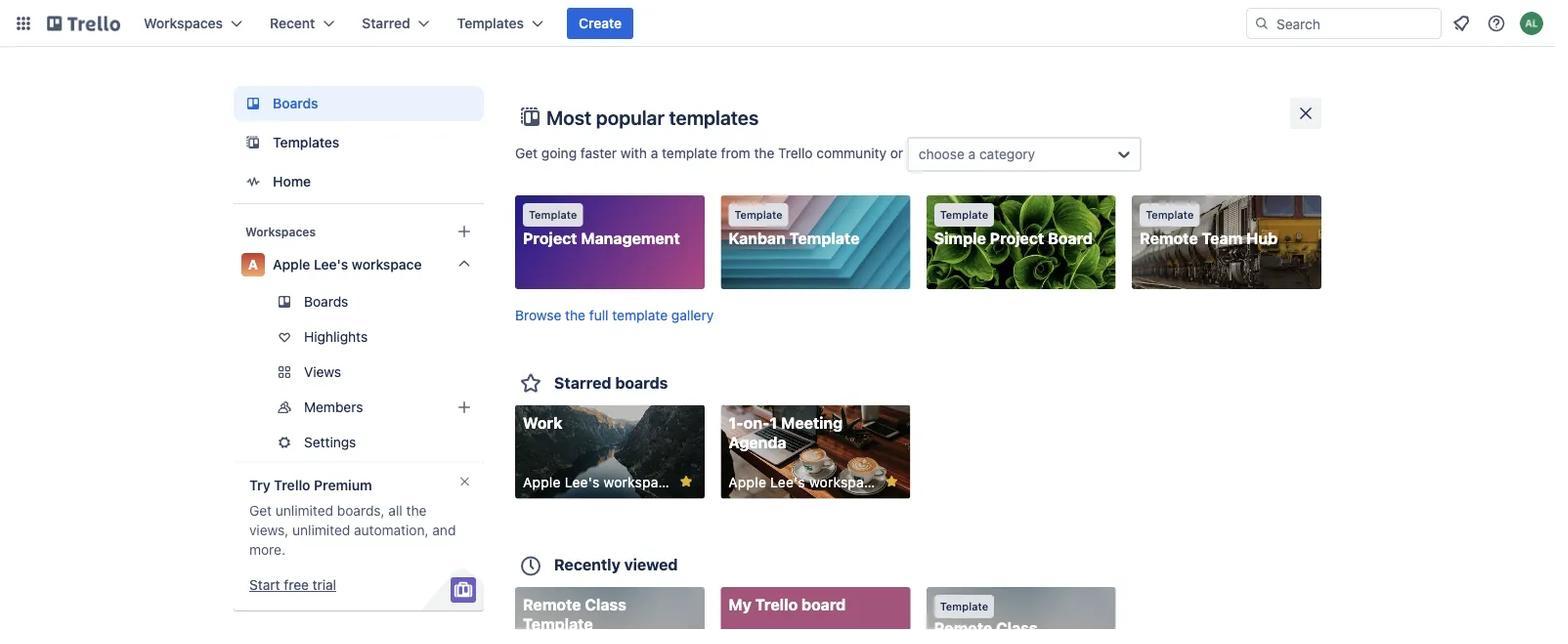 Task type: vqa. For each thing, say whether or not it's contained in the screenshot.
Team
yes



Task type: locate. For each thing, give the bounding box(es) containing it.
choose a category
[[919, 146, 1035, 162]]

1 vertical spatial get
[[249, 503, 272, 519]]

1-
[[729, 413, 744, 432]]

remote
[[1140, 229, 1198, 248], [523, 596, 581, 614]]

home
[[273, 173, 311, 190]]

recently
[[554, 556, 621, 574]]

1 click to unstar this board. it will be removed from your starred list. image from the left
[[677, 473, 695, 490]]

0 horizontal spatial get
[[249, 503, 272, 519]]

trello right try
[[274, 477, 310, 494]]

1
[[770, 413, 777, 432]]

apple lee's workspace for work
[[523, 474, 674, 490]]

1 horizontal spatial apple
[[523, 474, 561, 490]]

remote class template link
[[515, 587, 705, 630]]

1 vertical spatial trello
[[274, 477, 310, 494]]

0 vertical spatial trello
[[778, 145, 813, 161]]

remote inside the template remote team hub
[[1140, 229, 1198, 248]]

lee's up recently
[[565, 474, 600, 490]]

workspace down meeting at the bottom right
[[809, 474, 880, 490]]

apple lee's workspace down 1-on-1 meeting agenda
[[729, 474, 880, 490]]

apple lee's workspace up highlights
[[273, 257, 422, 273]]

create a workspace image
[[453, 220, 476, 243]]

template inside template project management
[[529, 209, 577, 221]]

class
[[585, 596, 626, 614]]

1 vertical spatial templates
[[273, 134, 339, 151]]

team
[[1202, 229, 1243, 248]]

search image
[[1254, 16, 1270, 31]]

with
[[621, 145, 647, 161]]

1 horizontal spatial lee's
[[565, 474, 600, 490]]

template inside template simple project board
[[940, 209, 988, 221]]

trello inside try trello premium get unlimited boards, all the views, unlimited automation, and more.
[[274, 477, 310, 494]]

lee's for work
[[565, 474, 600, 490]]

click to unstar this board. it will be removed from your starred list. image
[[677, 473, 695, 490], [883, 473, 900, 490]]

project left board
[[990, 229, 1044, 248]]

automation,
[[354, 522, 429, 539]]

hub
[[1246, 229, 1278, 248]]

trello for try trello premium get unlimited boards, all the views, unlimited automation, and more.
[[274, 477, 310, 494]]

apple lee's workspace down work
[[523, 474, 674, 490]]

the inside try trello premium get unlimited boards, all the views, unlimited automation, and more.
[[406, 503, 427, 519]]

template board image
[[241, 131, 265, 154]]

1 horizontal spatial project
[[990, 229, 1044, 248]]

workspaces inside popup button
[[144, 15, 223, 31]]

1-on-1 meeting agenda
[[729, 413, 843, 452]]

faster
[[580, 145, 617, 161]]

starred
[[362, 15, 410, 31], [554, 373, 611, 392]]

apple down agenda at the bottom
[[729, 474, 766, 490]]

get
[[515, 145, 538, 161], [249, 503, 272, 519]]

apple right a
[[273, 257, 310, 273]]

starred inside dropdown button
[[362, 15, 410, 31]]

2 horizontal spatial lee's
[[770, 474, 805, 490]]

2 project from the left
[[990, 229, 1044, 248]]

project inside template project management
[[523, 229, 577, 248]]

template remote team hub
[[1140, 209, 1278, 248]]

1 vertical spatial starred
[[554, 373, 611, 392]]

a right with at the top of page
[[651, 145, 658, 161]]

browse the full template gallery link
[[515, 307, 714, 323]]

boards
[[615, 373, 668, 392]]

templates button
[[445, 8, 555, 39]]

starred right recent popup button
[[362, 15, 410, 31]]

2 vertical spatial trello
[[755, 596, 798, 614]]

0 vertical spatial starred
[[362, 15, 410, 31]]

trello right my
[[755, 596, 798, 614]]

workspace for 1-on-1 meeting agenda
[[809, 474, 880, 490]]

members link
[[234, 392, 484, 423]]

apple down work
[[523, 474, 561, 490]]

workspace for work
[[604, 474, 674, 490]]

starred up work
[[554, 373, 611, 392]]

add image
[[453, 396, 476, 419]]

starred boards
[[554, 373, 668, 392]]

1 vertical spatial the
[[565, 307, 586, 323]]

Search field
[[1270, 9, 1441, 38]]

0 vertical spatial remote
[[1140, 229, 1198, 248]]

settings link
[[234, 427, 484, 458]]

0 vertical spatial get
[[515, 145, 538, 161]]

kanban
[[729, 229, 786, 248]]

2 horizontal spatial apple
[[729, 474, 766, 490]]

0 horizontal spatial the
[[406, 503, 427, 519]]

the right from
[[754, 145, 774, 161]]

highlights
[[304, 329, 368, 345]]

full
[[589, 307, 609, 323]]

0 vertical spatial the
[[754, 145, 774, 161]]

1 project from the left
[[523, 229, 577, 248]]

get going faster with a template from the trello community or
[[515, 145, 907, 161]]

boards link
[[234, 86, 484, 121], [234, 286, 484, 318]]

views link
[[234, 357, 484, 388]]

2 boards link from the top
[[234, 286, 484, 318]]

unlimited
[[276, 503, 333, 519], [292, 522, 350, 539]]

choose
[[919, 146, 965, 162]]

a
[[651, 145, 658, 161], [968, 146, 976, 162]]

the for try trello premium get unlimited boards, all the views, unlimited automation, and more.
[[406, 503, 427, 519]]

unlimited down boards,
[[292, 522, 350, 539]]

members
[[304, 399, 363, 415]]

the left 'full'
[[565, 307, 586, 323]]

remote down recently
[[523, 596, 581, 614]]

project up browse
[[523, 229, 577, 248]]

remote left team
[[1140, 229, 1198, 248]]

trello
[[778, 145, 813, 161], [274, 477, 310, 494], [755, 596, 798, 614]]

0 horizontal spatial apple
[[273, 257, 310, 273]]

2 horizontal spatial workspace
[[809, 474, 880, 490]]

template down templates
[[662, 145, 717, 161]]

on-
[[744, 413, 770, 432]]

templates up home
[[273, 134, 339, 151]]

meeting
[[781, 413, 843, 432]]

workspace up 'viewed'
[[604, 474, 674, 490]]

1 vertical spatial workspaces
[[245, 225, 316, 238]]

back to home image
[[47, 8, 120, 39]]

1 boards link from the top
[[234, 86, 484, 121]]

popular
[[596, 106, 665, 129]]

0 horizontal spatial templates
[[273, 134, 339, 151]]

work
[[523, 413, 562, 432]]

project
[[523, 229, 577, 248], [990, 229, 1044, 248]]

apple lee (applelee29) image
[[1520, 12, 1543, 35]]

lee's
[[314, 257, 348, 273], [565, 474, 600, 490], [770, 474, 805, 490]]

template for template simple project board
[[940, 209, 988, 221]]

templates inside templates link
[[273, 134, 339, 151]]

starred for starred boards
[[554, 373, 611, 392]]

browse the full template gallery
[[515, 307, 714, 323]]

unlimited up views,
[[276, 503, 333, 519]]

lee's up highlights
[[314, 257, 348, 273]]

0 horizontal spatial project
[[523, 229, 577, 248]]

templates right the starred dropdown button
[[457, 15, 524, 31]]

my trello board link
[[721, 587, 910, 630]]

0 horizontal spatial starred
[[362, 15, 410, 31]]

trello left community
[[778, 145, 813, 161]]

views
[[304, 364, 341, 380]]

template
[[529, 209, 577, 221], [734, 209, 783, 221], [940, 209, 988, 221], [1146, 209, 1194, 221], [789, 229, 860, 248], [940, 601, 988, 613], [523, 615, 593, 630]]

0 vertical spatial templates
[[457, 15, 524, 31]]

simple
[[934, 229, 986, 248]]

0 horizontal spatial workspace
[[352, 257, 422, 273]]

more.
[[249, 542, 285, 558]]

0 vertical spatial workspaces
[[144, 15, 223, 31]]

lee's down 1-on-1 meeting agenda
[[770, 474, 805, 490]]

2 click to unstar this board. it will be removed from your starred list. image from the left
[[883, 473, 900, 490]]

2 horizontal spatial the
[[754, 145, 774, 161]]

workspaces
[[144, 15, 223, 31], [245, 225, 316, 238]]

0 horizontal spatial a
[[651, 145, 658, 161]]

1 vertical spatial template
[[612, 307, 668, 323]]

0 horizontal spatial apple lee's workspace
[[273, 257, 422, 273]]

1 horizontal spatial get
[[515, 145, 538, 161]]

board
[[801, 596, 846, 614]]

boards up highlights
[[304, 294, 348, 310]]

1 horizontal spatial workspaces
[[245, 225, 316, 238]]

free
[[284, 577, 309, 593]]

the
[[754, 145, 774, 161], [565, 307, 586, 323], [406, 503, 427, 519]]

a
[[248, 257, 258, 273]]

boards link up highlights link
[[234, 286, 484, 318]]

get left going
[[515, 145, 538, 161]]

workspace
[[352, 257, 422, 273], [604, 474, 674, 490], [809, 474, 880, 490]]

1 horizontal spatial starred
[[554, 373, 611, 392]]

settings
[[304, 434, 356, 451]]

template simple project board
[[934, 209, 1093, 248]]

2 horizontal spatial apple lee's workspace
[[729, 474, 880, 490]]

templates inside templates popup button
[[457, 15, 524, 31]]

try trello premium get unlimited boards, all the views, unlimited automation, and more.
[[249, 477, 456, 558]]

1 horizontal spatial templates
[[457, 15, 524, 31]]

templates
[[669, 106, 759, 129]]

apple lee's workspace
[[273, 257, 422, 273], [523, 474, 674, 490], [729, 474, 880, 490]]

template right 'full'
[[612, 307, 668, 323]]

my
[[729, 596, 751, 614]]

boards
[[273, 95, 318, 111], [304, 294, 348, 310]]

templates
[[457, 15, 524, 31], [273, 134, 339, 151]]

1 horizontal spatial click to unstar this board. it will be removed from your starred list. image
[[883, 473, 900, 490]]

workspace up highlights link
[[352, 257, 422, 273]]

1 vertical spatial boards link
[[234, 286, 484, 318]]

remote class template
[[523, 596, 626, 630]]

the right all
[[406, 503, 427, 519]]

get up views,
[[249, 503, 272, 519]]

going
[[541, 145, 577, 161]]

2 vertical spatial the
[[406, 503, 427, 519]]

template inside the template remote team hub
[[1146, 209, 1194, 221]]

0 vertical spatial boards link
[[234, 86, 484, 121]]

start free trial button
[[249, 576, 336, 595]]

0 horizontal spatial workspaces
[[144, 15, 223, 31]]

1 horizontal spatial workspace
[[604, 474, 674, 490]]

0 horizontal spatial click to unstar this board. it will be removed from your starred list. image
[[677, 473, 695, 490]]

1 horizontal spatial apple lee's workspace
[[523, 474, 674, 490]]

a right choose
[[968, 146, 976, 162]]

1 horizontal spatial remote
[[1140, 229, 1198, 248]]

1 vertical spatial remote
[[523, 596, 581, 614]]

apple
[[273, 257, 310, 273], [523, 474, 561, 490], [729, 474, 766, 490]]

boards link up templates link
[[234, 86, 484, 121]]

0 horizontal spatial remote
[[523, 596, 581, 614]]

1 vertical spatial boards
[[304, 294, 348, 310]]

try
[[249, 477, 270, 494]]

start
[[249, 577, 280, 593]]

template
[[662, 145, 717, 161], [612, 307, 668, 323]]

boards right board icon
[[273, 95, 318, 111]]



Task type: describe. For each thing, give the bounding box(es) containing it.
open information menu image
[[1487, 14, 1506, 33]]

browse
[[515, 307, 561, 323]]

0 vertical spatial unlimited
[[276, 503, 333, 519]]

workspaces button
[[132, 8, 254, 39]]

click to unstar this board. it will be removed from your starred list. image for work
[[677, 473, 695, 490]]

0 horizontal spatial lee's
[[314, 257, 348, 273]]

management
[[581, 229, 680, 248]]

boards,
[[337, 503, 385, 519]]

template for template remote team hub
[[1146, 209, 1194, 221]]

primary element
[[0, 0, 1555, 47]]

0 notifications image
[[1450, 12, 1473, 35]]

community
[[816, 145, 886, 161]]

create
[[579, 15, 622, 31]]

home image
[[241, 170, 265, 194]]

premium
[[314, 477, 372, 494]]

recent
[[270, 15, 315, 31]]

get inside try trello premium get unlimited boards, all the views, unlimited automation, and more.
[[249, 503, 272, 519]]

board image
[[241, 92, 265, 115]]

template for template kanban template
[[734, 209, 783, 221]]

starred button
[[350, 8, 442, 39]]

apple for 1-on-1 meeting agenda
[[729, 474, 766, 490]]

lee's for 1-on-1 meeting agenda
[[770, 474, 805, 490]]

agenda
[[729, 433, 786, 452]]

remote inside 'remote class template'
[[523, 596, 581, 614]]

starred for starred
[[362, 15, 410, 31]]

trello for my trello board
[[755, 596, 798, 614]]

home link
[[234, 164, 484, 199]]

my trello board
[[729, 596, 846, 614]]

templates link
[[234, 125, 484, 160]]

template project management
[[523, 209, 680, 248]]

1 horizontal spatial a
[[968, 146, 976, 162]]

apple lee's workspace for 1-on-1 meeting agenda
[[729, 474, 880, 490]]

highlights link
[[234, 322, 484, 353]]

template for template project management
[[529, 209, 577, 221]]

0 vertical spatial boards
[[273, 95, 318, 111]]

1 horizontal spatial the
[[565, 307, 586, 323]]

recent button
[[258, 8, 346, 39]]

category
[[979, 146, 1035, 162]]

click to unstar this board. it will be removed from your starred list. image for 1-on-1 meeting agenda
[[883, 473, 900, 490]]

most
[[546, 106, 591, 129]]

create button
[[567, 8, 634, 39]]

most popular templates
[[546, 106, 759, 129]]

all
[[388, 503, 402, 519]]

and
[[432, 522, 456, 539]]

template inside 'remote class template'
[[523, 615, 593, 630]]

template link
[[926, 587, 1116, 630]]

recently viewed
[[554, 556, 678, 574]]

the for get going faster with a template from the trello community or
[[754, 145, 774, 161]]

or
[[890, 145, 903, 161]]

project inside template simple project board
[[990, 229, 1044, 248]]

trial
[[312, 577, 336, 593]]

board
[[1048, 229, 1093, 248]]

1 vertical spatial unlimited
[[292, 522, 350, 539]]

0 vertical spatial template
[[662, 145, 717, 161]]

views,
[[249, 522, 289, 539]]

viewed
[[624, 556, 678, 574]]

template for template
[[940, 601, 988, 613]]

apple for work
[[523, 474, 561, 490]]

gallery
[[671, 307, 714, 323]]

from
[[721, 145, 750, 161]]

start free trial
[[249, 577, 336, 593]]

template kanban template
[[729, 209, 860, 248]]



